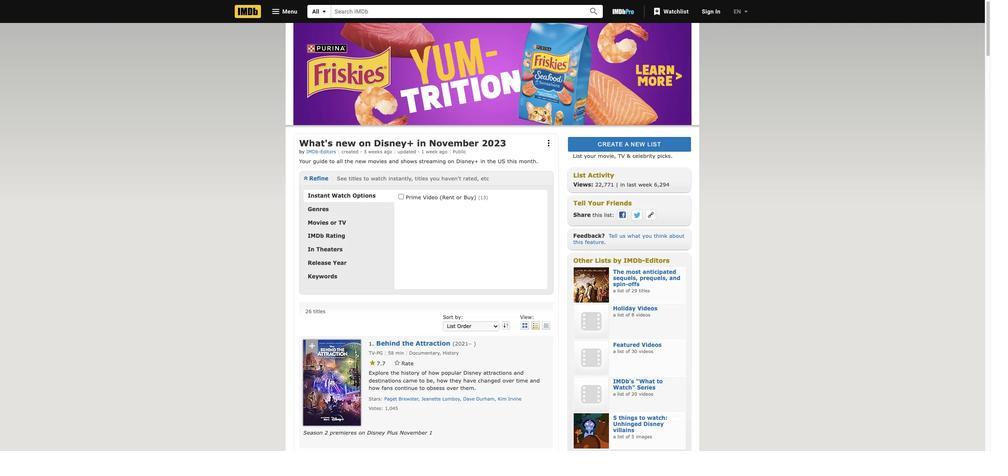 Task type: locate. For each thing, give the bounding box(es) containing it.
2
[[325, 430, 328, 436]]

1 horizontal spatial ago
[[439, 149, 448, 154]]

0 vertical spatial or
[[456, 194, 462, 201]]

release
[[308, 260, 331, 267]]

1 inside the what's new on disney+ in november 2023 by imdb-editors | created - 3 weeks ago | updated - 1 week ago | public your guide to all the new movies and shows streaming on disney+ in the us this month.
[[421, 149, 424, 154]]

list activity views: 22,771 | in last week 6,294
[[574, 172, 670, 188]]

in
[[716, 8, 721, 15], [308, 247, 315, 253]]

list up the celebrity at the right top of page
[[648, 141, 662, 148]]

rated,
[[463, 175, 479, 182]]

1 horizontal spatial tell
[[609, 233, 618, 239]]

0 horizontal spatial november
[[400, 430, 427, 436]]

series
[[637, 385, 656, 391]]

videos right holiday
[[638, 305, 658, 312]]

a down holiday
[[613, 312, 616, 318]]

1 horizontal spatial in
[[481, 158, 486, 164]]

the
[[345, 158, 353, 164], [488, 158, 496, 164], [402, 340, 414, 347], [391, 370, 399, 377]]

None checkbox
[[399, 194, 404, 199]]

menu button
[[264, 5, 304, 18]]

1 vertical spatial disney
[[644, 421, 664, 428]]

none field inside all search field
[[331, 5, 580, 18]]

create a new list
[[598, 141, 662, 148]]

rate
[[402, 360, 414, 367]]

0 vertical spatial disney
[[464, 370, 482, 377]]

sign in button
[[696, 4, 727, 19]]

plus
[[387, 430, 398, 436]]

on right premieres
[[359, 430, 365, 436]]

1 horizontal spatial imdb-
[[624, 257, 646, 264]]

in left "last"
[[620, 181, 625, 188]]

week right "last"
[[639, 181, 653, 188]]

8
[[632, 312, 635, 318]]

3
[[364, 149, 367, 154]]

1 vertical spatial videos
[[642, 342, 662, 348]]

videos inside holiday videos a list of 8 videos
[[638, 305, 658, 312]]

1 vertical spatial how
[[437, 378, 448, 384]]

0 vertical spatial this
[[507, 158, 517, 164]]

0 vertical spatial your
[[299, 158, 311, 164]]

4 list image image from the top
[[574, 377, 609, 413]]

of inside holiday videos a list of 8 videos
[[626, 312, 630, 318]]

your left guide
[[299, 158, 311, 164]]

this inside tell us what you think about this feature.
[[574, 239, 583, 245]]

tv left "&" on the top right of the page
[[618, 153, 625, 159]]

behind the attraction link
[[376, 340, 451, 347]]

1 vertical spatial 5
[[632, 434, 635, 440]]

0 horizontal spatial 1
[[421, 149, 424, 154]]

to right things
[[640, 415, 646, 422]]

videos inside imdb's "what to watch" series a list of 20 videos
[[639, 392, 654, 397]]

| right 22,771
[[616, 181, 619, 188]]

videos inside featured videos a list of 30 videos
[[639, 349, 654, 354]]

videos inside holiday videos a list of 8 videos
[[636, 312, 651, 318]]

1 vertical spatial you
[[643, 233, 652, 239]]

this left 'feature.'
[[574, 239, 583, 245]]

explore
[[369, 370, 389, 377]]

list down villains
[[618, 434, 624, 440]]

| up all
[[338, 149, 340, 154]]

disney+ down public
[[456, 158, 479, 164]]

a down featured
[[613, 349, 616, 354]]

All search field
[[307, 5, 603, 18]]

editors up anticipated
[[645, 257, 670, 264]]

holiday videos a list of 8 videos
[[613, 305, 658, 318]]

of left 29
[[626, 288, 630, 293]]

a up "&" on the top right of the page
[[625, 141, 629, 148]]

0 horizontal spatial in
[[417, 138, 426, 148]]

titles right 26
[[313, 309, 326, 315]]

to inside the what's new on disney+ in november 2023 by imdb-editors | created - 3 weeks ago | updated - 1 week ago | public your guide to all the new movies and shows streaming on disney+ in the us this month.
[[330, 158, 335, 164]]

0 vertical spatial list
[[573, 153, 582, 159]]

how
[[429, 370, 440, 377], [437, 378, 448, 384], [369, 385, 380, 392]]

list image image for 5 things to watch: unhinged disney villains
[[574, 414, 609, 449]]

list left your
[[573, 153, 582, 159]]

sequels,
[[613, 275, 638, 282]]

5 things to watch: unhinged disney villains link
[[613, 415, 668, 434]]

prime video (rent or buy) (13)
[[406, 194, 488, 201]]

see titles to watch instantly, titles you haven't rated, etc
[[337, 175, 489, 182]]

2 vertical spatial this
[[574, 239, 583, 245]]

1 vertical spatial by
[[614, 257, 622, 264]]

ago up streaming
[[439, 149, 448, 154]]

season 2 premieres on disney plus november 1
[[303, 430, 433, 436]]

1 vertical spatial list
[[574, 172, 586, 179]]

, left jeanette
[[419, 396, 420, 402]]

0 vertical spatial week
[[426, 149, 438, 154]]

a down villains
[[613, 434, 616, 440]]

0 horizontal spatial editors
[[321, 149, 336, 154]]

or up rating
[[330, 219, 337, 226]]

imdb's "what to watch" series link
[[613, 378, 663, 391]]

and inside the most anticipated sequels, prequels, and spin-offs a list of 29 titles
[[670, 275, 681, 282]]

movies
[[368, 158, 387, 164]]

1 vertical spatial or
[[330, 219, 337, 226]]

1 horizontal spatial in
[[716, 8, 721, 15]]

None field
[[331, 5, 580, 18]]

1 vertical spatial on
[[448, 158, 455, 164]]

0 horizontal spatial -
[[360, 149, 362, 154]]

featured
[[613, 342, 640, 348]]

of
[[626, 288, 630, 293], [626, 312, 630, 318], [626, 349, 630, 354], [422, 370, 427, 377], [626, 392, 630, 397], [626, 434, 630, 440]]

titles up the prime
[[415, 175, 428, 182]]

1 horizontal spatial your
[[588, 199, 604, 207]]

0 vertical spatial in
[[716, 8, 721, 15]]

1 list image image from the top
[[574, 268, 609, 303]]

to left be,
[[419, 378, 425, 384]]

2 list image image from the top
[[574, 304, 609, 339]]

1. behind the attraction (2021– ) tv-pg | 58 min | documentary, history
[[369, 340, 476, 356]]

disney left plus
[[367, 430, 385, 436]]

1 vertical spatial november
[[400, 430, 427, 436]]

5 left images
[[632, 434, 635, 440]]

0 horizontal spatial tv
[[339, 219, 346, 226]]

0 vertical spatial editors
[[321, 149, 336, 154]]

tell
[[574, 199, 586, 207], [609, 233, 618, 239]]

of inside imdb's "what to watch" series a list of 20 videos
[[626, 392, 630, 397]]

them.
[[461, 385, 476, 392]]

, left kim
[[495, 396, 496, 402]]

1 horizontal spatial this
[[574, 239, 583, 245]]

5 left things
[[613, 415, 617, 422]]

0 horizontal spatial ago
[[384, 149, 392, 154]]

tv
[[618, 153, 625, 159], [339, 219, 346, 226]]

november inside the what's new on disney+ in november 2023 by imdb-editors | created - 3 weeks ago | updated - 1 week ago | public your guide to all the new movies and shows streaming on disney+ in the us this month.
[[429, 138, 479, 148]]

by:
[[455, 314, 463, 320]]

the up destinations
[[391, 370, 399, 377]]

list down featured
[[618, 349, 624, 354]]

list image image left holiday
[[574, 304, 609, 339]]

- left 3
[[360, 149, 362, 154]]

1 horizontal spatial november
[[429, 138, 479, 148]]

0 horizontal spatial disney
[[367, 430, 385, 436]]

pg
[[377, 350, 383, 356]]

titles right 29
[[639, 288, 650, 293]]

0 horizontal spatial over
[[447, 385, 459, 392]]

new inside button
[[631, 141, 646, 148]]

2 horizontal spatial this
[[593, 212, 603, 218]]

0 horizontal spatial disney+
[[374, 138, 414, 148]]

watchlist image
[[652, 7, 662, 16]]

unhinged
[[613, 421, 642, 428]]

1 vertical spatial over
[[447, 385, 459, 392]]

or left buy)
[[456, 194, 462, 201]]

1 horizontal spatial -
[[418, 149, 420, 154]]

fans
[[382, 385, 393, 392]]

tv-
[[369, 350, 377, 356]]

weeks
[[368, 149, 383, 154]]

home image
[[235, 5, 261, 18]]

options
[[353, 192, 376, 199]]

week up streaming
[[426, 149, 438, 154]]

1 vertical spatial editors
[[645, 257, 670, 264]]

this left list:
[[593, 212, 603, 218]]

2 horizontal spatial disney
[[644, 421, 664, 428]]

etc
[[481, 175, 489, 182]]

november up public
[[429, 138, 479, 148]]

- right "updated"
[[418, 149, 420, 154]]

1 vertical spatial in
[[308, 247, 315, 253]]

a
[[625, 141, 629, 148], [613, 288, 616, 293], [613, 312, 616, 318], [613, 349, 616, 354], [613, 392, 616, 397], [613, 434, 616, 440]]

in inside button
[[716, 8, 721, 15]]

in right sign
[[716, 8, 721, 15]]

0 vertical spatial 1
[[421, 149, 424, 154]]

0 vertical spatial tell
[[574, 199, 586, 207]]

stars: paget brewster , jeanette lomboy , dave durham , kim irvine
[[369, 396, 522, 402]]

list
[[573, 153, 582, 159], [574, 172, 586, 179]]

how up obsess
[[437, 378, 448, 384]]

by up 'the'
[[614, 257, 622, 264]]

on down public
[[448, 158, 455, 164]]

0 horizontal spatial you
[[430, 175, 440, 182]]

streaming
[[419, 158, 446, 164]]

theaters
[[316, 247, 343, 253]]

what's new on disney+ in november 2023 by imdb-editors | created - 3 weeks ago | updated - 1 week ago | public your guide to all the new movies and shows streaming on disney+ in the us this month.
[[299, 138, 538, 164]]

list inside list activity views: 22,771 | in last week 6,294
[[574, 172, 586, 179]]

0 horizontal spatial this
[[507, 158, 517, 164]]

0 vertical spatial 5
[[613, 415, 617, 422]]

imdb- down what's
[[306, 149, 321, 154]]

how up stars:
[[369, 385, 380, 392]]

create
[[598, 141, 623, 148]]

of left 20 at right bottom
[[626, 392, 630, 397]]

1 vertical spatial 1
[[429, 430, 433, 436]]

and right prequels,
[[670, 275, 681, 282]]

list down spin- at the bottom
[[618, 288, 624, 293]]

0 vertical spatial november
[[429, 138, 479, 148]]

list inside 5 things to watch: unhinged disney villains a list of 5 images
[[618, 434, 624, 440]]

over down they in the left of the page
[[447, 385, 459, 392]]

imdb-
[[306, 149, 321, 154], [624, 257, 646, 264]]

tell up share
[[574, 199, 586, 207]]

list inside the most anticipated sequels, prequels, and spin-offs a list of 29 titles
[[618, 288, 624, 293]]

anticipated
[[643, 269, 677, 275]]

this right us at right top
[[507, 158, 517, 164]]

of down villains
[[626, 434, 630, 440]]

22,771
[[595, 181, 614, 188]]

came
[[403, 378, 418, 384]]

attractions
[[484, 370, 512, 377]]

1 horizontal spatial disney
[[464, 370, 482, 377]]

0 horizontal spatial tell
[[574, 199, 586, 207]]

5 list image image from the top
[[574, 414, 609, 449]]

documentary,
[[409, 350, 441, 356]]

disney up images
[[644, 421, 664, 428]]

1 horizontal spatial you
[[643, 233, 652, 239]]

of down featured
[[626, 349, 630, 354]]

0 vertical spatial videos
[[636, 312, 651, 318]]

2 - from the left
[[418, 149, 420, 154]]

disney+
[[374, 138, 414, 148], [456, 158, 479, 164]]

0 horizontal spatial imdb-
[[306, 149, 321, 154]]

1 vertical spatial week
[[639, 181, 653, 188]]

over down attractions
[[503, 378, 514, 384]]

a inside button
[[625, 141, 629, 148]]

paget brewster link
[[385, 396, 419, 402]]

2 horizontal spatial in
[[620, 181, 625, 188]]

list image image left featured
[[574, 341, 609, 376]]

0 vertical spatial imdb-
[[306, 149, 321, 154]]

list image image for imdb's "what to watch" series
[[574, 377, 609, 413]]

popular
[[442, 370, 462, 377]]

3 list image image from the top
[[574, 341, 609, 376]]

0 vertical spatial tv
[[618, 153, 625, 159]]

list image image left villains
[[574, 414, 609, 449]]

videos for featured videos
[[642, 342, 662, 348]]

disney+ up "updated"
[[374, 138, 414, 148]]

behind
[[376, 340, 400, 347]]

year
[[333, 260, 347, 267]]

2 vertical spatial videos
[[639, 392, 654, 397]]

2 horizontal spatial ,
[[495, 396, 496, 402]]

)
[[474, 341, 476, 347]]

tell inside tell us what you think about this feature.
[[609, 233, 618, 239]]

5
[[613, 415, 617, 422], [632, 434, 635, 440]]

0 horizontal spatial by
[[299, 149, 305, 154]]

list image image
[[574, 268, 609, 303], [574, 304, 609, 339], [574, 341, 609, 376], [574, 377, 609, 413], [574, 414, 609, 449]]

destinations
[[369, 378, 401, 384]]

disney inside 5 things to watch: unhinged disney villains a list of 5 images
[[644, 421, 664, 428]]

list down holiday
[[618, 312, 624, 318]]

1 vertical spatial videos
[[639, 349, 654, 354]]

arrow drop down image
[[320, 7, 329, 16]]

guide
[[313, 158, 328, 164]]

your up share this list:
[[588, 199, 604, 207]]

list image image left watch"
[[574, 377, 609, 413]]

to left obsess
[[420, 385, 425, 392]]

1 horizontal spatial over
[[503, 378, 514, 384]]

1 down jeanette
[[429, 430, 433, 436]]

0 vertical spatial by
[[299, 149, 305, 154]]

en button
[[727, 4, 751, 19]]

november
[[429, 138, 479, 148], [400, 430, 427, 436]]

editors up guide
[[321, 149, 336, 154]]

a down spin- at the bottom
[[613, 288, 616, 293]]

videos inside featured videos a list of 30 videos
[[642, 342, 662, 348]]

min
[[396, 350, 404, 356]]

0 horizontal spatial or
[[330, 219, 337, 226]]

on up 3
[[359, 138, 371, 148]]

tv up rating
[[339, 219, 346, 226]]

to left all
[[330, 158, 335, 164]]

list up views:
[[574, 172, 586, 179]]

menu image
[[271, 7, 281, 16]]

2 , from the left
[[460, 396, 462, 402]]

1 up streaming
[[421, 149, 424, 154]]

grid view image
[[520, 322, 529, 330]]

of inside 5 things to watch: unhinged disney villains a list of 5 images
[[626, 434, 630, 440]]

editors
[[321, 149, 336, 154], [645, 257, 670, 264]]

0 horizontal spatial week
[[426, 149, 438, 154]]

,
[[419, 396, 420, 402], [460, 396, 462, 402], [495, 396, 496, 402]]

1 vertical spatial disney+
[[456, 158, 479, 164]]

list image image down other
[[574, 268, 609, 303]]

in down 'imdb'
[[308, 247, 315, 253]]

list for activity
[[574, 172, 586, 179]]

of left "8"
[[626, 312, 630, 318]]

1 vertical spatial tell
[[609, 233, 618, 239]]

view:
[[520, 314, 534, 320]]

the most anticipated sequels, prequels, and spin-offs link
[[613, 269, 681, 288]]

disney up have
[[464, 370, 482, 377]]

0 vertical spatial on
[[359, 138, 371, 148]]

you left haven't
[[430, 175, 440, 182]]

november right plus
[[400, 430, 427, 436]]

ago right the weeks
[[384, 149, 392, 154]]

you right what
[[643, 233, 652, 239]]

2 vertical spatial in
[[620, 181, 625, 188]]

friends
[[606, 199, 632, 207]]

us
[[498, 158, 506, 164]]

on
[[359, 138, 371, 148], [448, 158, 455, 164], [359, 430, 365, 436]]

how up be,
[[429, 370, 440, 377]]

submit search image
[[589, 7, 599, 17]]

videos right featured
[[642, 342, 662, 348]]

0 horizontal spatial your
[[299, 158, 311, 164]]

list down watch"
[[618, 392, 624, 397]]

|
[[338, 149, 340, 154], [394, 149, 396, 154], [449, 149, 451, 154], [616, 181, 619, 188], [385, 350, 387, 356], [406, 350, 408, 356]]

a inside the most anticipated sequels, prequels, and spin-offs a list of 29 titles
[[613, 288, 616, 293]]

1 horizontal spatial ,
[[460, 396, 462, 402]]

in up etc
[[481, 158, 486, 164]]

0 vertical spatial videos
[[638, 305, 658, 312]]

featured videos a list of 30 videos
[[613, 342, 662, 354]]

what
[[628, 233, 641, 239]]

instant
[[308, 192, 330, 199]]

of up be,
[[422, 370, 427, 377]]

arrow drop down image
[[742, 7, 751, 16]]

by down what's
[[299, 149, 305, 154]]

1 horizontal spatial week
[[639, 181, 653, 188]]

imdb- up most
[[624, 257, 646, 264]]

&
[[627, 153, 631, 159]]

0 vertical spatial you
[[430, 175, 440, 182]]

stars:
[[369, 396, 383, 402]]

lists
[[595, 257, 611, 264]]

videos down the holiday videos link
[[636, 312, 651, 318]]

titles inside the most anticipated sequels, prequels, and spin-offs a list of 29 titles
[[639, 288, 650, 293]]

videos down featured videos link
[[639, 349, 654, 354]]

feedback?
[[574, 233, 605, 239]]

0 horizontal spatial ,
[[419, 396, 420, 402]]

this inside the what's new on disney+ in november 2023 by imdb-editors | created - 3 weeks ago | updated - 1 week ago | public your guide to all the new movies and shows streaming on disney+ in the us this month.
[[507, 158, 517, 164]]

list
[[648, 141, 662, 148], [618, 288, 624, 293], [618, 312, 624, 318], [618, 349, 624, 354], [618, 392, 624, 397], [618, 434, 624, 440]]

tell left us
[[609, 233, 618, 239]]

video
[[423, 194, 438, 201]]

sort
[[443, 314, 453, 320]]



Task type: vqa. For each thing, say whether or not it's contained in the screenshot.


Task type: describe. For each thing, give the bounding box(es) containing it.
list image image for the most anticipated sequels, prequels, and spin-offs
[[574, 268, 609, 303]]

6,294
[[654, 181, 670, 188]]

most
[[626, 269, 641, 275]]

views:
[[574, 181, 594, 188]]

offs
[[628, 281, 640, 288]]

list inside featured videos a list of 30 videos
[[618, 349, 624, 354]]

imdb- inside the what's new on disney+ in november 2023 by imdb-editors | created - 3 weeks ago | updated - 1 week ago | public your guide to all the new movies and shows streaming on disney+ in the us this month.
[[306, 149, 321, 154]]

buy)
[[464, 194, 476, 201]]

and up time at the bottom right
[[514, 370, 524, 377]]

week inside list activity views: 22,771 | in last week 6,294
[[639, 181, 653, 188]]

by inside the what's new on disney+ in november 2023 by imdb-editors | created - 3 weeks ago | updated - 1 week ago | public your guide to all the new movies and shows streaming on disney+ in the us this month.
[[299, 149, 305, 154]]

holiday videos link
[[613, 305, 658, 312]]

haven't
[[442, 175, 461, 182]]

| inside list activity views: 22,771 | in last week 6,294
[[616, 181, 619, 188]]

the left us at right top
[[488, 158, 496, 164]]

new down 3
[[355, 158, 366, 164]]

watch:
[[648, 415, 668, 422]]

1 horizontal spatial by
[[614, 257, 622, 264]]

2 ago from the left
[[439, 149, 448, 154]]

premieres
[[330, 430, 357, 436]]

1 horizontal spatial tv
[[618, 153, 625, 159]]

your inside the what's new on disney+ in november 2023 by imdb-editors | created - 3 weeks ago | updated - 1 week ago | public your guide to all the new movies and shows streaming on disney+ in the us this month.
[[299, 158, 311, 164]]

attraction
[[416, 340, 451, 347]]

durham
[[476, 396, 495, 402]]

genres
[[308, 206, 329, 213]]

in inside list activity views: 22,771 | in last week 6,294
[[620, 181, 625, 188]]

0 vertical spatial in
[[417, 138, 426, 148]]

tell your friends
[[574, 199, 632, 207]]

1 vertical spatial in
[[481, 158, 486, 164]]

Search IMDb text field
[[331, 5, 580, 18]]

week inside the what's new on disney+ in november 2023 by imdb-editors | created - 3 weeks ago | updated - 1 week ago | public your guide to all the new movies and shows streaming on disney+ in the us this month.
[[426, 149, 438, 154]]

1 vertical spatial this
[[593, 212, 603, 218]]

updated
[[398, 149, 416, 154]]

of inside featured videos a list of 30 videos
[[626, 349, 630, 354]]

videos for holiday videos
[[638, 305, 658, 312]]

0 horizontal spatial in
[[308, 247, 315, 253]]

feature.
[[585, 239, 606, 245]]

1 ago from the left
[[384, 149, 392, 154]]

detail view image
[[531, 322, 540, 330]]

history
[[443, 350, 459, 356]]

shows
[[401, 158, 417, 164]]

of inside explore the history of how popular disney attractions and destinations came to be, how they have changed over time and how fans continue to obsess over them.
[[422, 370, 427, 377]]

and inside the what's new on disney+ in november 2023 by imdb-editors | created - 3 weeks ago | updated - 1 week ago | public your guide to all the new movies and shows streaming on disney+ in the us this month.
[[389, 158, 399, 164]]

have
[[464, 378, 476, 384]]

"what
[[636, 378, 655, 385]]

list image image for holiday videos
[[574, 304, 609, 339]]

movies or tv
[[308, 219, 346, 226]]

list for your
[[573, 153, 582, 159]]

| left 58
[[385, 350, 387, 356]]

new up created
[[336, 138, 356, 148]]

1 horizontal spatial 5
[[632, 434, 635, 440]]

2 vertical spatial disney
[[367, 430, 385, 436]]

see
[[337, 175, 347, 182]]

release year
[[308, 260, 347, 267]]

and right time at the bottom right
[[530, 378, 540, 384]]

instantly,
[[389, 175, 413, 182]]

rating
[[326, 233, 345, 240]]

the right all
[[345, 158, 353, 164]]

3 , from the left
[[495, 396, 496, 402]]

votes:
[[369, 406, 383, 412]]

videos for holiday
[[636, 312, 651, 318]]

celebrity
[[633, 153, 656, 159]]

imdb's "what to watch" series a list of 20 videos
[[613, 378, 663, 397]]

1 horizontal spatial or
[[456, 194, 462, 201]]

the most anticipated sequels, prequels, and spin-offs a list of 29 titles
[[613, 269, 681, 293]]

0 vertical spatial how
[[429, 370, 440, 377]]

list inside holiday videos a list of 8 videos
[[618, 312, 624, 318]]

list image image for featured videos
[[574, 341, 609, 376]]

a inside imdb's "what to watch" series a list of 20 videos
[[613, 392, 616, 397]]

list inside create a new list button
[[648, 141, 662, 148]]

(rent
[[440, 194, 455, 201]]

created
[[342, 149, 359, 154]]

all
[[312, 8, 320, 15]]

votes: 1,045
[[369, 406, 398, 412]]

irvine
[[508, 396, 522, 402]]

2 vertical spatial on
[[359, 430, 365, 436]]

26
[[305, 309, 312, 315]]

titles right "see"
[[349, 175, 362, 182]]

1 vertical spatial tv
[[339, 219, 346, 226]]

list inside imdb's "what to watch" series a list of 20 videos
[[618, 392, 624, 397]]

a inside featured videos a list of 30 videos
[[613, 349, 616, 354]]

explore the history of how popular disney attractions and destinations came to be, how they have changed over time and how fans continue to obsess over them.
[[369, 370, 540, 392]]

click to add to watchlist image
[[304, 340, 320, 356]]

en
[[734, 8, 742, 15]]

create a new list button
[[568, 137, 691, 152]]

about
[[670, 233, 685, 239]]

0 vertical spatial over
[[503, 378, 514, 384]]

a inside holiday videos a list of 8 videos
[[613, 312, 616, 318]]

watchlist
[[664, 8, 689, 15]]

to inside imdb's "what to watch" series a list of 20 videos
[[657, 378, 663, 385]]

share
[[574, 212, 591, 218]]

lomboy
[[443, 396, 460, 402]]

images
[[636, 434, 652, 440]]

imdb
[[308, 233, 324, 240]]

1 - from the left
[[360, 149, 362, 154]]

paget
[[385, 396, 397, 402]]

all
[[337, 158, 343, 164]]

spin-
[[613, 281, 628, 288]]

kim irvine link
[[498, 396, 522, 402]]

a inside 5 things to watch: unhinged disney villains a list of 5 images
[[613, 434, 616, 440]]

videos for featured
[[639, 349, 654, 354]]

0 vertical spatial disney+
[[374, 138, 414, 148]]

the inside explore the history of how popular disney attractions and destinations came to be, how they have changed over time and how fans continue to obsess over them.
[[391, 370, 399, 377]]

to inside 5 things to watch: unhinged disney villains a list of 5 images
[[640, 415, 646, 422]]

create a new list link
[[568, 137, 691, 152]]

kim
[[498, 396, 507, 402]]

history
[[401, 370, 420, 377]]

what's
[[299, 138, 333, 148]]

| left "updated"
[[394, 149, 396, 154]]

movies
[[308, 219, 329, 226]]

26 titles
[[305, 309, 326, 315]]

imdb-editors link
[[306, 149, 336, 154]]

58
[[388, 350, 394, 356]]

to left watch
[[364, 175, 369, 182]]

of inside the most anticipated sequels, prequels, and spin-offs a list of 29 titles
[[626, 288, 630, 293]]

5 things to watch: unhinged disney villains a list of 5 images
[[613, 415, 668, 440]]

editors inside the what's new on disney+ in november 2023 by imdb-editors | created - 3 weeks ago | updated - 1 week ago | public your guide to all the new movies and shows streaming on disney+ in the us this month.
[[321, 149, 336, 154]]

| left public
[[449, 149, 451, 154]]

sign
[[702, 8, 714, 15]]

ascending order image
[[501, 322, 510, 330]]

compact view image
[[542, 322, 551, 330]]

1 horizontal spatial 1
[[429, 430, 433, 436]]

1 horizontal spatial disney+
[[456, 158, 479, 164]]

prime
[[406, 194, 421, 201]]

watch
[[371, 175, 387, 182]]

1 vertical spatial imdb-
[[624, 257, 646, 264]]

1 , from the left
[[419, 396, 420, 402]]

(2021–
[[453, 341, 472, 347]]

activity
[[588, 172, 614, 179]]

the inside 1. behind the attraction (2021– ) tv-pg | 58 min | documentary, history
[[402, 340, 414, 347]]

tell for us
[[609, 233, 618, 239]]

behind the attraction image
[[303, 340, 361, 426]]

featured videos link
[[613, 342, 662, 348]]

the
[[613, 269, 624, 275]]

2023
[[482, 138, 506, 148]]

tell us what you think about this feature.
[[574, 233, 685, 245]]

season
[[303, 430, 323, 436]]

you inside tell us what you think about this feature.
[[643, 233, 652, 239]]

tell for your
[[574, 199, 586, 207]]

imdb's
[[613, 378, 634, 385]]

imdb rating
[[308, 233, 345, 240]]

0 horizontal spatial 5
[[613, 415, 617, 422]]

instant watch options
[[308, 192, 376, 199]]

29
[[632, 288, 638, 293]]

be,
[[427, 378, 435, 384]]

| right min
[[406, 350, 408, 356]]

brewster
[[399, 396, 419, 402]]

they
[[450, 378, 462, 384]]

menu
[[282, 8, 298, 15]]

7.7
[[377, 360, 386, 367]]

movie,
[[598, 153, 616, 159]]

1 vertical spatial your
[[588, 199, 604, 207]]

30
[[632, 349, 638, 354]]

2 vertical spatial how
[[369, 385, 380, 392]]

1 horizontal spatial editors
[[645, 257, 670, 264]]

disney inside explore the history of how popular disney attractions and destinations came to be, how they have changed over time and how fans continue to obsess over them.
[[464, 370, 482, 377]]



